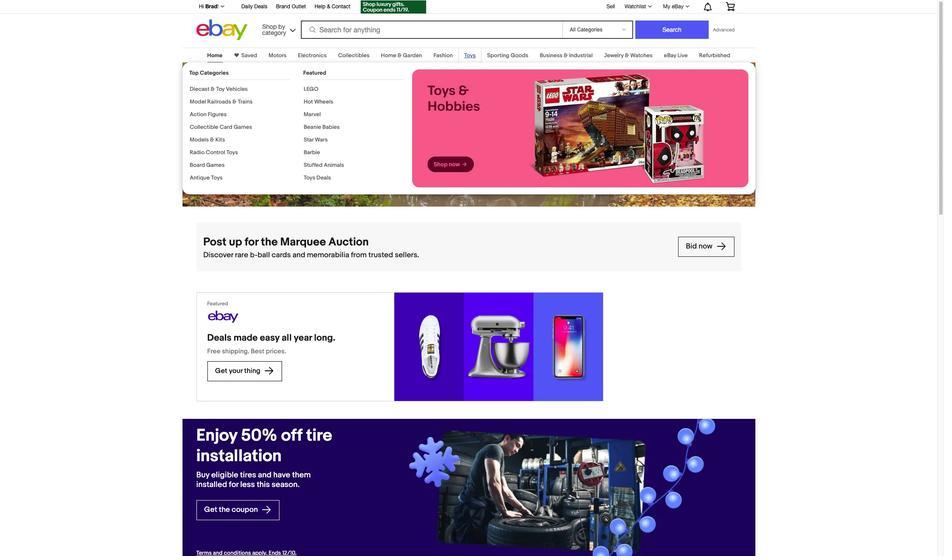 Task type: describe. For each thing, give the bounding box(es) containing it.
main content containing get your atv or utv kitted out
[[0, 42, 938, 556]]

diecast & toy vehicles link
[[190, 86, 248, 93]]

toy
[[216, 86, 225, 93]]

cards
[[272, 251, 291, 259]]

brand outlet
[[276, 3, 306, 10]]

bid
[[686, 242, 697, 251]]

action figures
[[190, 111, 227, 118]]

1 horizontal spatial featured
[[303, 69, 326, 76]]

& for contact
[[327, 3, 330, 10]]

hi brad !
[[199, 3, 219, 10]]

by
[[279, 23, 285, 30]]

saved link
[[239, 52, 257, 59]]

top categories
[[189, 69, 229, 76]]

radio control toys link
[[190, 149, 238, 156]]

lego
[[304, 86, 319, 93]]

advanced
[[713, 27, 735, 32]]

board games
[[190, 162, 225, 169]]

auction
[[329, 236, 369, 249]]

cargo
[[278, 114, 299, 123]]

fashion link
[[434, 52, 453, 59]]

action
[[190, 111, 207, 118]]

sell
[[607, 3, 615, 9]]

help & contact
[[315, 3, 351, 10]]

off
[[281, 426, 303, 446]]

deals made easy all year long. free shipping. best prices.
[[207, 332, 335, 356]]

the inside post up for the marquee auction discover rare b-ball cards and memorabilia from trusted sellers.
[[261, 236, 278, 249]]

home for home
[[207, 52, 223, 59]]

toys right control
[[227, 149, 238, 156]]

& for kits
[[210, 136, 214, 143]]

barbie
[[304, 149, 320, 156]]

atv
[[267, 69, 298, 90]]

collectible card games link
[[190, 124, 252, 131]]

kitted
[[232, 89, 278, 110]]

live
[[678, 52, 688, 59]]

with
[[262, 114, 276, 123]]

my ebay
[[663, 3, 684, 10]]

get for thing
[[215, 367, 227, 375]]

collectible
[[190, 124, 218, 131]]

babies
[[323, 124, 340, 131]]

refurbished
[[699, 52, 731, 59]]

toys link
[[464, 52, 476, 59]]

vehicles
[[226, 86, 248, 93]]

control
[[206, 149, 225, 156]]

Search for anything text field
[[302, 21, 561, 38]]

enjoy 50% off tire installation buy eligible tires and have them installed for less this season.
[[196, 426, 332, 490]]

none submit inside shop by category banner
[[636, 21, 709, 39]]

my ebay link
[[659, 1, 694, 12]]

star
[[304, 136, 314, 143]]

saved
[[241, 52, 257, 59]]

post up for the marquee auction discover rare b-ball cards and memorabilia from trusted sellers.
[[203, 236, 419, 259]]

electronics
[[298, 52, 327, 59]]

b-
[[250, 251, 258, 259]]

& for garden
[[398, 52, 402, 59]]

ebay inside 'link'
[[672, 3, 684, 10]]

50%
[[241, 426, 278, 446]]

marquee
[[280, 236, 326, 249]]

installation
[[196, 446, 282, 467]]

models & kits
[[190, 136, 225, 143]]

eligible
[[211, 470, 238, 480]]

radio
[[190, 149, 205, 156]]

get the coupon link
[[196, 500, 280, 520]]

brand outlet link
[[276, 2, 306, 12]]

shop by category banner
[[194, 0, 742, 42]]

memorabilia
[[307, 251, 349, 259]]

1 vertical spatial ebay
[[664, 52, 677, 59]]

watches
[[631, 52, 653, 59]]

& for industrial
[[564, 52, 568, 59]]

toys deals
[[304, 174, 331, 181]]

daily deals link
[[241, 2, 267, 12]]

beanie babies link
[[304, 124, 340, 131]]

electronics link
[[298, 52, 327, 59]]

toys & hobbies - shop now image
[[412, 69, 749, 187]]

!
[[217, 3, 219, 10]]

your shopping cart image
[[725, 2, 736, 11]]

deals inside 'deals made easy all year long. free shipping. best prices.'
[[207, 332, 232, 344]]

free
[[207, 347, 221, 356]]

and inside get your atv or utv kitted out begin adventures with cargo bags, tires, and more.
[[196, 124, 210, 133]]

shipping.
[[222, 347, 249, 356]]

get your thing
[[215, 367, 262, 375]]

hot wheels link
[[304, 98, 333, 105]]

get your atv or utv kitted out begin adventures with cargo bags, tires, and more.
[[196, 69, 341, 133]]

trains
[[238, 98, 253, 105]]

and inside post up for the marquee auction discover rare b-ball cards and memorabilia from trusted sellers.
[[293, 251, 305, 259]]

shop by category
[[262, 23, 286, 36]]

for inside post up for the marquee auction discover rare b-ball cards and memorabilia from trusted sellers.
[[245, 236, 259, 249]]

toys inside featured element
[[304, 174, 315, 181]]

explore now
[[204, 149, 247, 158]]

beanie
[[304, 124, 321, 131]]

garden
[[403, 52, 422, 59]]

wars
[[315, 136, 328, 143]]

explore
[[204, 149, 230, 158]]

stuffed
[[304, 162, 323, 169]]

refurbished link
[[699, 52, 731, 59]]

beanie babies
[[304, 124, 340, 131]]



Task type: locate. For each thing, give the bounding box(es) containing it.
sell link
[[603, 3, 619, 9]]

toys down stuffed
[[304, 174, 315, 181]]

sellers.
[[395, 251, 419, 259]]

2 your from the top
[[229, 367, 243, 375]]

or
[[301, 69, 317, 90]]

for inside enjoy 50% off tire installation buy eligible tires and have them installed for less this season.
[[229, 480, 239, 490]]

deals down stuffed animals
[[317, 174, 331, 181]]

now for explore
[[232, 149, 246, 158]]

1 vertical spatial games
[[206, 162, 225, 169]]

account navigation
[[194, 0, 742, 15]]

home left the garden
[[381, 52, 397, 59]]

diecast
[[190, 86, 210, 93]]

coupon
[[232, 506, 258, 514]]

1 horizontal spatial now
[[699, 242, 713, 251]]

more.
[[212, 124, 232, 133]]

1 vertical spatial featured
[[207, 301, 228, 307]]

business & industrial link
[[540, 52, 593, 59]]

& right business
[[564, 52, 568, 59]]

1 horizontal spatial home
[[381, 52, 397, 59]]

antique
[[190, 174, 210, 181]]

daily
[[241, 3, 253, 10]]

help
[[315, 3, 326, 10]]

discover
[[203, 251, 233, 259]]

ebay left live
[[664, 52, 677, 59]]

home
[[207, 52, 223, 59], [381, 52, 397, 59]]

easy
[[260, 332, 280, 344]]

deals inside featured element
[[317, 174, 331, 181]]

now for bid
[[699, 242, 713, 251]]

and inside enjoy 50% off tire installation buy eligible tires and have them installed for less this season.
[[258, 470, 272, 480]]

outlet
[[292, 3, 306, 10]]

1 vertical spatial now
[[699, 242, 713, 251]]

watchlist link
[[620, 1, 656, 12]]

get for coupon
[[204, 506, 217, 514]]

motors
[[269, 52, 287, 59]]

all
[[282, 332, 292, 344]]

get the coupon image
[[361, 0, 427, 14]]

collectible card games
[[190, 124, 252, 131]]

0 vertical spatial get
[[196, 69, 226, 90]]

1 horizontal spatial for
[[245, 236, 259, 249]]

kits
[[216, 136, 225, 143]]

now right explore
[[232, 149, 246, 158]]

0 vertical spatial now
[[232, 149, 246, 158]]

0 vertical spatial featured
[[303, 69, 326, 76]]

& left the garden
[[398, 52, 402, 59]]

thing
[[244, 367, 261, 375]]

antique toys
[[190, 174, 223, 181]]

0 vertical spatial ebay
[[672, 3, 684, 10]]

star wars link
[[304, 136, 328, 143]]

2 vertical spatial get
[[204, 506, 217, 514]]

shop by category button
[[258, 19, 298, 38]]

long.
[[314, 332, 335, 344]]

& inside 'account' navigation
[[327, 3, 330, 10]]

tires
[[240, 470, 256, 480]]

toys right fashion
[[464, 52, 476, 59]]

daily deals
[[241, 3, 267, 10]]

season.
[[272, 480, 300, 490]]

prices.
[[266, 347, 286, 356]]

1 horizontal spatial and
[[258, 470, 272, 480]]

from
[[351, 251, 367, 259]]

your up trains
[[229, 69, 263, 90]]

railroads
[[207, 98, 231, 105]]

top categories element
[[189, 69, 289, 187]]

0 vertical spatial the
[[261, 236, 278, 249]]

categories
[[200, 69, 229, 76]]

games down explore
[[206, 162, 225, 169]]

have
[[273, 470, 290, 480]]

get for atv
[[196, 69, 226, 90]]

deals up the free
[[207, 332, 232, 344]]

model railroads & trains
[[190, 98, 253, 105]]

0 horizontal spatial the
[[219, 506, 230, 514]]

2 horizontal spatial and
[[293, 251, 305, 259]]

post up for the marquee auction link
[[203, 235, 671, 250]]

& for toy
[[211, 86, 215, 93]]

0 horizontal spatial and
[[196, 124, 210, 133]]

1 home from the left
[[207, 52, 223, 59]]

0 vertical spatial and
[[196, 124, 210, 133]]

your inside get your atv or utv kitted out begin adventures with cargo bags, tires, and more.
[[229, 69, 263, 90]]

contact
[[332, 3, 351, 10]]

model
[[190, 98, 206, 105]]

board
[[190, 162, 205, 169]]

barbie link
[[304, 149, 320, 156]]

1 horizontal spatial deals
[[254, 3, 267, 10]]

your for thing
[[229, 367, 243, 375]]

ebay right my
[[672, 3, 684, 10]]

year
[[294, 332, 312, 344]]

2 vertical spatial deals
[[207, 332, 232, 344]]

& left trains
[[233, 98, 237, 105]]

& left kits
[[210, 136, 214, 143]]

0 vertical spatial your
[[229, 69, 263, 90]]

animals
[[324, 162, 344, 169]]

deals inside 'account' navigation
[[254, 3, 267, 10]]

made
[[234, 332, 258, 344]]

adventures
[[219, 114, 260, 123]]

your left thing
[[229, 367, 243, 375]]

& left toy
[[211, 86, 215, 93]]

0 vertical spatial deals
[[254, 3, 267, 10]]

models & kits link
[[190, 136, 225, 143]]

1 horizontal spatial the
[[261, 236, 278, 249]]

for down "eligible"
[[229, 480, 239, 490]]

brad
[[205, 3, 217, 10]]

featured element
[[303, 69, 403, 187]]

your for atv
[[229, 69, 263, 90]]

fashion
[[434, 52, 453, 59]]

ebay
[[672, 3, 684, 10], [664, 52, 677, 59]]

2 horizontal spatial deals
[[317, 174, 331, 181]]

games
[[234, 124, 252, 131], [206, 162, 225, 169]]

industrial
[[569, 52, 593, 59]]

the left coupon
[[219, 506, 230, 514]]

them
[[292, 470, 311, 480]]

0 horizontal spatial now
[[232, 149, 246, 158]]

0 horizontal spatial games
[[206, 162, 225, 169]]

sporting
[[487, 52, 510, 59]]

marvel
[[304, 111, 321, 118]]

None submit
[[636, 21, 709, 39]]

0 horizontal spatial for
[[229, 480, 239, 490]]

deals for daily deals
[[254, 3, 267, 10]]

and up "this"
[[258, 470, 272, 480]]

deals right 'daily'
[[254, 3, 267, 10]]

deals for toys deals
[[317, 174, 331, 181]]

business & industrial
[[540, 52, 593, 59]]

motors link
[[269, 52, 287, 59]]

0 vertical spatial games
[[234, 124, 252, 131]]

and down marquee
[[293, 251, 305, 259]]

2 home from the left
[[381, 52, 397, 59]]

& right help
[[327, 3, 330, 10]]

1 vertical spatial for
[[229, 480, 239, 490]]

star wars
[[304, 136, 328, 143]]

0 vertical spatial for
[[245, 236, 259, 249]]

ebay live
[[664, 52, 688, 59]]

home for home & garden
[[381, 52, 397, 59]]

1 vertical spatial deals
[[317, 174, 331, 181]]

advanced link
[[709, 21, 739, 38]]

1 your from the top
[[229, 69, 263, 90]]

help & contact link
[[315, 2, 351, 12]]

model railroads & trains link
[[190, 98, 253, 105]]

1 vertical spatial and
[[293, 251, 305, 259]]

& right the jewelry
[[625, 52, 629, 59]]

toys down board games
[[211, 174, 223, 181]]

enjoy 50% off tire installation link
[[196, 426, 341, 467]]

main content
[[0, 42, 938, 556]]

models
[[190, 136, 209, 143]]

lego link
[[304, 86, 319, 93]]

the up ball
[[261, 236, 278, 249]]

0 horizontal spatial deals
[[207, 332, 232, 344]]

&
[[327, 3, 330, 10], [398, 52, 402, 59], [564, 52, 568, 59], [625, 52, 629, 59], [211, 86, 215, 93], [233, 98, 237, 105], [210, 136, 214, 143]]

figures
[[208, 111, 227, 118]]

for up b- on the top
[[245, 236, 259, 249]]

now right bid
[[699, 242, 713, 251]]

toys
[[464, 52, 476, 59], [227, 149, 238, 156], [211, 174, 223, 181], [304, 174, 315, 181]]

home up categories
[[207, 52, 223, 59]]

2 vertical spatial and
[[258, 470, 272, 480]]

tires,
[[323, 114, 341, 123]]

ball
[[258, 251, 270, 259]]

for
[[245, 236, 259, 249], [229, 480, 239, 490]]

home & garden
[[381, 52, 422, 59]]

0 horizontal spatial home
[[207, 52, 223, 59]]

category
[[262, 29, 286, 36]]

0 horizontal spatial featured
[[207, 301, 228, 307]]

get inside get your atv or utv kitted out begin adventures with cargo bags, tires, and more.
[[196, 69, 226, 90]]

1 vertical spatial get
[[215, 367, 227, 375]]

radio control toys
[[190, 149, 238, 156]]

1 vertical spatial your
[[229, 367, 243, 375]]

brand
[[276, 3, 290, 10]]

collectibles link
[[338, 52, 370, 59]]

best
[[251, 347, 264, 356]]

1 horizontal spatial games
[[234, 124, 252, 131]]

and down begin
[[196, 124, 210, 133]]

enjoy
[[196, 426, 237, 446]]

& for watches
[[625, 52, 629, 59]]

jewelry & watches link
[[604, 52, 653, 59]]

1 vertical spatial the
[[219, 506, 230, 514]]

games down adventures
[[234, 124, 252, 131]]



Task type: vqa. For each thing, say whether or not it's contained in the screenshot.
the "Clothing" in the New with tags / box – Clothing or shoes that are unworn, and still have the original tags attached, or are in the original box
no



